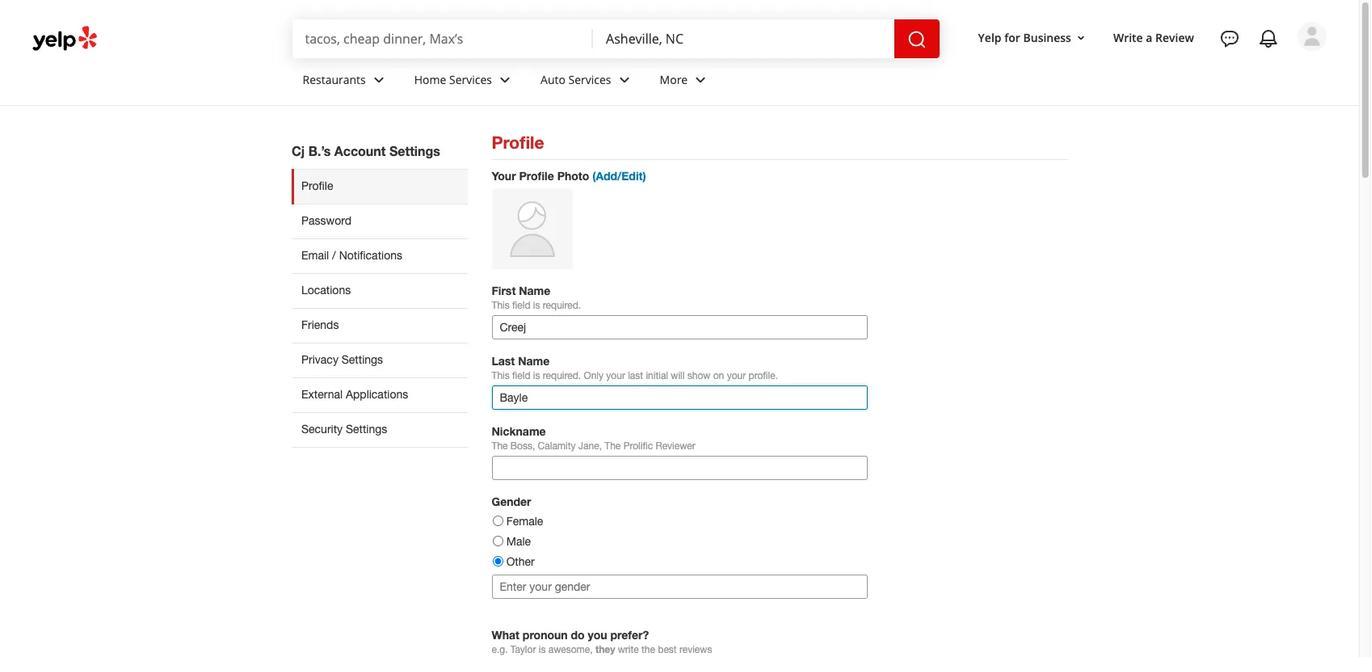 Task type: vqa. For each thing, say whether or not it's contained in the screenshot.
reviews) corresponding to Executive
no



Task type: locate. For each thing, give the bounding box(es) containing it.
this down "first"
[[492, 300, 510, 311]]

restaurants
[[303, 72, 366, 87]]

0 horizontal spatial 24 chevron down v2 image
[[496, 70, 515, 89]]

services right home
[[450, 72, 492, 87]]

the
[[492, 441, 508, 452], [605, 441, 621, 452]]

settings up profile link
[[390, 143, 440, 158]]

0 horizontal spatial none field
[[305, 30, 581, 48]]

email
[[302, 249, 329, 262]]

name right "first"
[[519, 284, 551, 297]]

24 chevron down v2 image left auto
[[496, 70, 515, 89]]

1 vertical spatial is
[[533, 370, 540, 382]]

is for last
[[533, 370, 540, 382]]

24 chevron down v2 image for auto services
[[615, 70, 634, 89]]

field down 'last'
[[513, 370, 531, 382]]

security settings link
[[292, 412, 468, 448]]

cj b. image
[[1298, 22, 1328, 51]]

16 chevron down v2 image
[[1075, 31, 1088, 44]]

field down "first"
[[513, 300, 531, 311]]

for
[[1005, 30, 1021, 45]]

1 vertical spatial name
[[518, 354, 550, 368]]

profile.
[[749, 370, 779, 382]]

1 services from the left
[[450, 72, 492, 87]]

1 horizontal spatial the
[[605, 441, 621, 452]]

name
[[519, 284, 551, 297], [518, 354, 550, 368]]

name for last
[[518, 354, 550, 368]]

services inside home services 'link'
[[450, 72, 492, 87]]

only
[[584, 370, 604, 382]]

friends link
[[292, 308, 468, 343]]

Enter your gender text field
[[492, 575, 868, 599]]

this inside first name this field is required.
[[492, 300, 510, 311]]

1 vertical spatial field
[[513, 370, 531, 382]]

1 none field from the left
[[305, 30, 581, 48]]

privacy settings link
[[292, 343, 468, 377]]

first
[[492, 284, 516, 297]]

field inside the last name this field is required. only your last initial will show on your profile.
[[513, 370, 531, 382]]

0 horizontal spatial your
[[607, 370, 626, 382]]

required. inside the last name this field is required. only your last initial will show on your profile.
[[543, 370, 581, 382]]

the
[[642, 644, 656, 656]]

2 required. from the top
[[543, 370, 581, 382]]

write a review
[[1114, 30, 1195, 45]]

services
[[450, 72, 492, 87], [569, 72, 612, 87]]

you
[[588, 628, 608, 642]]

pronoun
[[523, 628, 568, 642]]

1 vertical spatial required.
[[543, 370, 581, 382]]

1 required. from the top
[[543, 300, 581, 311]]

yelp
[[979, 30, 1002, 45]]

services for auto services
[[569, 72, 612, 87]]

2 services from the left
[[569, 72, 612, 87]]

none field up more link
[[606, 30, 882, 48]]

1 your from the left
[[607, 370, 626, 382]]

home services
[[415, 72, 492, 87]]

this down 'last'
[[492, 370, 510, 382]]

this
[[492, 300, 510, 311], [492, 370, 510, 382]]

required.
[[543, 300, 581, 311], [543, 370, 581, 382]]

field inside first name this field is required.
[[513, 300, 531, 311]]

1 24 chevron down v2 image from the left
[[496, 70, 515, 89]]

services inside auto services link
[[569, 72, 612, 87]]

cj b.'s account settings
[[292, 143, 440, 158]]

field
[[513, 300, 531, 311], [513, 370, 531, 382]]

this for first
[[492, 300, 510, 311]]

1 horizontal spatial services
[[569, 72, 612, 87]]

/
[[332, 249, 336, 262]]

2 the from the left
[[605, 441, 621, 452]]

Other radio
[[493, 556, 503, 567]]

external applications
[[302, 388, 408, 401]]

1 the from the left
[[492, 441, 508, 452]]

24 chevron down v2 image right "more"
[[691, 70, 711, 89]]

show
[[688, 370, 711, 382]]

taylor
[[511, 644, 536, 656]]

this for last
[[492, 370, 510, 382]]

name inside first name this field is required.
[[519, 284, 551, 297]]

0 vertical spatial settings
[[390, 143, 440, 158]]

1 field from the top
[[513, 300, 531, 311]]

24 chevron down v2 image right auto services
[[615, 70, 634, 89]]

2 vertical spatial settings
[[346, 423, 388, 436]]

2 none field from the left
[[606, 30, 882, 48]]

auto services link
[[528, 58, 647, 105]]

your right the "on"
[[727, 370, 746, 382]]

Female radio
[[493, 516, 503, 526]]

security
[[302, 423, 343, 436]]

1 vertical spatial this
[[492, 370, 510, 382]]

none field find
[[305, 30, 581, 48]]

2 field from the top
[[513, 370, 531, 382]]

reviewer
[[656, 441, 696, 452]]

2 horizontal spatial 24 chevron down v2 image
[[691, 70, 711, 89]]

1 horizontal spatial none field
[[606, 30, 882, 48]]

write a review link
[[1108, 23, 1201, 52]]

the right jane,
[[605, 441, 621, 452]]

reviews
[[680, 644, 713, 656]]

settings down applications at the bottom of the page
[[346, 423, 388, 436]]

your profile photo (add/edit)
[[492, 169, 646, 183]]

required. inside first name this field is required.
[[543, 300, 581, 311]]

0 horizontal spatial the
[[492, 441, 508, 452]]

first name this field is required.
[[492, 284, 581, 311]]

3 24 chevron down v2 image from the left
[[691, 70, 711, 89]]

your
[[607, 370, 626, 382], [727, 370, 746, 382]]

services right auto
[[569, 72, 612, 87]]

profile
[[492, 133, 544, 153], [519, 169, 554, 183], [302, 179, 333, 192]]

Near text field
[[606, 30, 882, 48]]

settings up external applications
[[342, 353, 383, 366]]

name right 'last'
[[518, 354, 550, 368]]

applications
[[346, 388, 408, 401]]

home services link
[[402, 58, 528, 105]]

1 vertical spatial settings
[[342, 353, 383, 366]]

nickname the boss, calamity jane, the prolific reviewer
[[492, 424, 696, 452]]

settings for privacy settings
[[342, 353, 383, 366]]

is
[[533, 300, 540, 311], [533, 370, 540, 382], [539, 644, 546, 656]]

2 vertical spatial is
[[539, 644, 546, 656]]

None field
[[305, 30, 581, 48], [606, 30, 882, 48]]

is inside first name this field is required.
[[533, 300, 540, 311]]

auto
[[541, 72, 566, 87]]

2 this from the top
[[492, 370, 510, 382]]

more link
[[647, 58, 724, 105]]

privacy
[[302, 353, 339, 366]]

0 vertical spatial required.
[[543, 300, 581, 311]]

is inside the last name this field is required. only your last initial will show on your profile.
[[533, 370, 540, 382]]

1 this from the top
[[492, 300, 510, 311]]

None search field
[[292, 19, 943, 58]]

1 horizontal spatial your
[[727, 370, 746, 382]]

0 horizontal spatial services
[[450, 72, 492, 87]]

name inside the last name this field is required. only your last initial will show on your profile.
[[518, 354, 550, 368]]

none field up home services
[[305, 30, 581, 48]]

this inside the last name this field is required. only your last initial will show on your profile.
[[492, 370, 510, 382]]

24 chevron down v2 image inside more link
[[691, 70, 711, 89]]

0 vertical spatial is
[[533, 300, 540, 311]]

24 chevron down v2 image inside home services 'link'
[[496, 70, 515, 89]]

settings
[[390, 143, 440, 158], [342, 353, 383, 366], [346, 423, 388, 436]]

0 vertical spatial field
[[513, 300, 531, 311]]

2 24 chevron down v2 image from the left
[[615, 70, 634, 89]]

1 horizontal spatial 24 chevron down v2 image
[[615, 70, 634, 89]]

none field near
[[606, 30, 882, 48]]

Male radio
[[493, 536, 503, 547]]

friends
[[302, 318, 339, 331]]

24 chevron down v2 image inside auto services link
[[615, 70, 634, 89]]

0 vertical spatial this
[[492, 300, 510, 311]]

the left boss,
[[492, 441, 508, 452]]

24 chevron down v2 image
[[496, 70, 515, 89], [615, 70, 634, 89], [691, 70, 711, 89]]

your left last on the bottom left
[[607, 370, 626, 382]]

0 vertical spatial name
[[519, 284, 551, 297]]

24 chevron down v2 image for more
[[691, 70, 711, 89]]

notifications
[[339, 249, 403, 262]]

write
[[618, 644, 639, 656]]



Task type: describe. For each thing, give the bounding box(es) containing it.
email / notifications link
[[292, 238, 468, 273]]

profile right your
[[519, 169, 554, 183]]

is inside what pronoun do you prefer? e.g. taylor is awesome, they write the best reviews
[[539, 644, 546, 656]]

auto services
[[541, 72, 612, 87]]

settings for security settings
[[346, 423, 388, 436]]

last name this field is required. only your last initial will show on your profile.
[[492, 354, 779, 382]]

password link
[[292, 204, 468, 238]]

e.g.
[[492, 644, 508, 656]]

First Name text field
[[492, 315, 868, 340]]

calamity
[[538, 441, 576, 452]]

24 chevron down v2 image for home services
[[496, 70, 515, 89]]

a
[[1147, 30, 1153, 45]]

restaurants link
[[290, 58, 402, 105]]

gender
[[492, 495, 532, 509]]

locations link
[[292, 273, 468, 308]]

search image
[[908, 30, 927, 49]]

review
[[1156, 30, 1195, 45]]

privacy settings
[[302, 353, 383, 366]]

locations
[[302, 284, 351, 297]]

external
[[302, 388, 343, 401]]

external applications link
[[292, 377, 468, 412]]

email / notifications
[[302, 249, 403, 262]]

required. for last
[[543, 370, 581, 382]]

what
[[492, 628, 520, 642]]

prolific
[[624, 441, 653, 452]]

do
[[571, 628, 585, 642]]

field for first
[[513, 300, 531, 311]]

jane,
[[579, 441, 602, 452]]

Nickname text field
[[492, 456, 868, 480]]

awesome,
[[549, 644, 593, 656]]

prefer?
[[611, 628, 649, 642]]

required. for first
[[543, 300, 581, 311]]

2 your from the left
[[727, 370, 746, 382]]

on
[[714, 370, 725, 382]]

account
[[335, 143, 386, 158]]

field for last
[[513, 370, 531, 382]]

other
[[507, 555, 535, 568]]

best
[[658, 644, 677, 656]]

your
[[492, 169, 516, 183]]

business categories element
[[290, 58, 1328, 105]]

last
[[628, 370, 644, 382]]

b.'s
[[309, 143, 331, 158]]

photo
[[558, 169, 590, 183]]

Find text field
[[305, 30, 581, 48]]

they
[[596, 644, 616, 656]]

is for first
[[533, 300, 540, 311]]

(add/edit)
[[593, 169, 646, 183]]

write
[[1114, 30, 1144, 45]]

profile down b.'s
[[302, 179, 333, 192]]

messages image
[[1221, 29, 1240, 49]]

profile up your
[[492, 133, 544, 153]]

notifications image
[[1260, 29, 1279, 49]]

security settings
[[302, 423, 388, 436]]

female
[[507, 515, 544, 528]]

will
[[671, 370, 685, 382]]

(add/edit) link
[[593, 169, 646, 183]]

business
[[1024, 30, 1072, 45]]

password
[[302, 214, 352, 227]]

last
[[492, 354, 515, 368]]

home
[[415, 72, 447, 87]]

Last Name text field
[[492, 386, 868, 410]]

more
[[660, 72, 688, 87]]

name for first
[[519, 284, 551, 297]]

services for home services
[[450, 72, 492, 87]]

nickname
[[492, 424, 546, 438]]

yelp for business button
[[972, 23, 1095, 52]]

boss,
[[511, 441, 535, 452]]

what pronoun do you prefer? e.g. taylor is awesome, they write the best reviews
[[492, 628, 713, 656]]

male
[[507, 535, 531, 548]]

yelp for business
[[979, 30, 1072, 45]]

cj
[[292, 143, 305, 158]]

user actions element
[[966, 20, 1350, 120]]

initial
[[646, 370, 669, 382]]

profile link
[[292, 169, 468, 204]]

24 chevron down v2 image
[[369, 70, 389, 89]]



